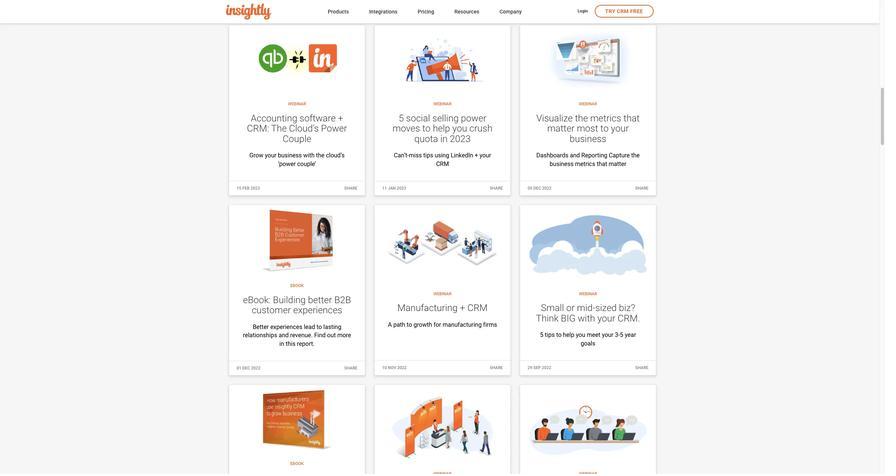 Task type: vqa. For each thing, say whether or not it's contained in the screenshot.
CRM in the Can't-miss tips using LinkedIn + your CRM
yes



Task type: locate. For each thing, give the bounding box(es) containing it.
webinar up the visualize the metrics that matter most to your business
[[579, 102, 597, 107]]

find
[[314, 332, 326, 339]]

selling
[[433, 113, 459, 124]]

0 vertical spatial experiences
[[293, 305, 343, 316]]

1 vertical spatial in
[[280, 341, 284, 348]]

dec right 01
[[243, 366, 250, 371]]

1 vertical spatial ebook
[[291, 462, 304, 467]]

1 horizontal spatial 5
[[540, 332, 544, 339]]

09 dec 2022
[[528, 186, 552, 191]]

matter left most
[[548, 123, 575, 134]]

0 vertical spatial dec
[[534, 186, 542, 191]]

business up 'power
[[278, 152, 302, 159]]

0 horizontal spatial tips
[[424, 152, 434, 159]]

1 horizontal spatial the
[[575, 113, 588, 124]]

2022 right sep
[[542, 366, 552, 371]]

0 vertical spatial metrics
[[591, 113, 622, 124]]

experiences
[[293, 305, 343, 316], [270, 324, 303, 331]]

apr
[[388, 6, 396, 11]]

try crm free link
[[595, 5, 654, 18]]

1 vertical spatial help
[[563, 332, 575, 339]]

dashboards
[[537, 152, 569, 159]]

1 vertical spatial dec
[[243, 366, 250, 371]]

to
[[423, 123, 431, 134], [601, 123, 609, 134], [407, 322, 412, 329], [317, 324, 322, 331], [557, 332, 562, 339]]

2023 right the jan
[[397, 186, 406, 191]]

with up meet
[[578, 313, 596, 324]]

webinar up mid-
[[579, 292, 597, 297]]

year
[[625, 332, 637, 339]]

0 vertical spatial you
[[453, 123, 468, 134]]

your right linkedin
[[480, 152, 492, 159]]

crush
[[470, 123, 493, 134]]

1 ebook from the top
[[291, 284, 304, 289]]

2 horizontal spatial crm
[[617, 8, 629, 14]]

pricing link
[[418, 7, 435, 17]]

5 social selling power moves to help you crush quota in 2023
[[393, 113, 493, 144]]

1 horizontal spatial matter
[[609, 160, 627, 168]]

0 horizontal spatial the
[[316, 152, 325, 159]]

1 vertical spatial with
[[578, 313, 596, 324]]

experiences up lead
[[293, 305, 343, 316]]

2022 right 'nov'
[[398, 366, 407, 371]]

webinar up manufacturing + crm
[[434, 292, 452, 297]]

2022 right 01
[[251, 366, 261, 371]]

grow your business with the cloud's 'power couple'
[[250, 152, 345, 168]]

0 vertical spatial crm
[[617, 8, 629, 14]]

in left the this
[[280, 341, 284, 348]]

to right moves
[[423, 123, 431, 134]]

dashboards and reporting capture the business metrics that matter
[[537, 152, 640, 168]]

products link
[[328, 7, 349, 17]]

metrics
[[591, 113, 622, 124], [576, 160, 596, 168]]

the
[[575, 113, 588, 124], [316, 152, 325, 159], [632, 152, 640, 159]]

webinar for software
[[288, 102, 306, 107]]

24 apr 2023
[[382, 6, 407, 11]]

0 vertical spatial in
[[441, 134, 448, 144]]

0 vertical spatial +
[[338, 113, 344, 124]]

crm inside can't-miss tips using linkedin + your crm
[[436, 160, 449, 168]]

1 horizontal spatial with
[[578, 313, 596, 324]]

matter down capture
[[609, 160, 627, 168]]

and inside dashboards and reporting capture the business metrics that matter
[[570, 152, 580, 159]]

webinar for the
[[579, 102, 597, 107]]

1 vertical spatial experiences
[[270, 324, 303, 331]]

2022 for visualize the metrics that matter most to your business
[[543, 186, 552, 191]]

5 left social
[[399, 113, 404, 124]]

matter
[[548, 123, 575, 134], [609, 160, 627, 168]]

nov
[[388, 366, 397, 371]]

better experiences lead to lasting relationships and revenue. find out more in this report.
[[243, 324, 351, 348]]

1 horizontal spatial help
[[563, 332, 575, 339]]

2022 down dashboards
[[543, 186, 552, 191]]

using
[[435, 152, 450, 159]]

and up the this
[[279, 332, 289, 339]]

crm down using
[[436, 160, 449, 168]]

2022
[[543, 186, 552, 191], [398, 366, 407, 371], [542, 366, 552, 371], [251, 366, 261, 371]]

you up goals
[[576, 332, 586, 339]]

and inside "better experiences lead to lasting relationships and revenue. find out more in this report."
[[279, 332, 289, 339]]

jan
[[388, 186, 396, 191]]

the right capture
[[632, 152, 640, 159]]

1 horizontal spatial 09
[[528, 186, 533, 191]]

business up reporting
[[570, 134, 607, 144]]

to right most
[[601, 123, 609, 134]]

with up the couple'
[[304, 152, 315, 159]]

try
[[606, 8, 616, 14]]

09 may 2023
[[237, 6, 262, 10]]

1 vertical spatial 09
[[528, 186, 533, 191]]

webinar for +
[[434, 292, 452, 297]]

0 horizontal spatial crm
[[436, 160, 449, 168]]

0 horizontal spatial matter
[[548, 123, 575, 134]]

accounting
[[251, 113, 298, 124]]

crm right try
[[617, 8, 629, 14]]

2 vertical spatial crm
[[468, 303, 488, 314]]

+
[[338, 113, 344, 124], [475, 152, 478, 159], [460, 303, 466, 314]]

dec for ebook: building better b2b customer experiences
[[243, 366, 250, 371]]

tips down 'think'
[[545, 332, 555, 339]]

matter inside the visualize the metrics that matter most to your business
[[548, 123, 575, 134]]

experiences inside 'ebook: building better b2b customer experiences'
[[293, 305, 343, 316]]

0 horizontal spatial with
[[304, 152, 315, 159]]

2023
[[252, 6, 262, 10], [397, 6, 407, 11], [450, 134, 471, 144], [251, 186, 260, 191], [397, 186, 406, 191]]

tips
[[424, 152, 434, 159], [545, 332, 555, 339]]

2023 right may
[[252, 6, 262, 10]]

the for visualize the metrics that matter most to your business
[[632, 152, 640, 159]]

social
[[406, 113, 430, 124]]

business inside grow your business with the cloud's 'power couple'
[[278, 152, 302, 159]]

mid-
[[577, 303, 596, 314]]

+ up "manufacturing"
[[460, 303, 466, 314]]

in
[[441, 134, 448, 144], [280, 341, 284, 348]]

0 vertical spatial help
[[433, 123, 450, 134]]

1 vertical spatial business
[[278, 152, 302, 159]]

2 horizontal spatial 5
[[620, 332, 624, 339]]

your up capture
[[611, 123, 629, 134]]

dec for visualize the metrics that matter most to your business
[[534, 186, 542, 191]]

login link
[[578, 8, 588, 15]]

share for ebook: building better b2b customer experiences
[[345, 366, 358, 371]]

1 horizontal spatial +
[[460, 303, 466, 314]]

0 vertical spatial matter
[[548, 123, 575, 134]]

the for accounting software + crm: the cloud's power couple
[[316, 152, 325, 159]]

lead
[[304, 324, 315, 331]]

pricing
[[418, 8, 435, 14]]

0 vertical spatial business
[[570, 134, 607, 144]]

you inside 5 tips to help you meet your 3-5 year goals
[[576, 332, 586, 339]]

1 horizontal spatial in
[[441, 134, 448, 144]]

2 vertical spatial business
[[550, 160, 574, 168]]

this
[[286, 341, 296, 348]]

1 horizontal spatial you
[[576, 332, 586, 339]]

5 down 'think'
[[540, 332, 544, 339]]

business
[[570, 134, 607, 144], [278, 152, 302, 159], [550, 160, 574, 168]]

help inside "5 social selling power moves to help you crush quota in 2023"
[[433, 123, 450, 134]]

insightly logo link
[[226, 4, 316, 20]]

your
[[611, 123, 629, 134], [265, 152, 277, 159], [480, 152, 492, 159], [598, 313, 616, 324], [602, 332, 614, 339]]

2023 for 09 may 2023
[[252, 6, 262, 10]]

0 horizontal spatial 5
[[399, 113, 404, 124]]

cloud's
[[326, 152, 345, 159]]

help down big at the right bottom of the page
[[563, 332, 575, 339]]

5
[[399, 113, 404, 124], [540, 332, 544, 339], [620, 332, 624, 339]]

0 horizontal spatial +
[[338, 113, 344, 124]]

can't-miss tips using linkedin + your crm
[[394, 152, 492, 168]]

0 vertical spatial and
[[570, 152, 580, 159]]

crm:
[[247, 123, 269, 134]]

sep
[[534, 366, 541, 371]]

help inside 5 tips to help you meet your 3-5 year goals
[[563, 332, 575, 339]]

in up using
[[441, 134, 448, 144]]

1 vertical spatial metrics
[[576, 160, 596, 168]]

09
[[237, 6, 242, 10], [528, 186, 533, 191]]

business down dashboards
[[550, 160, 574, 168]]

dec down dashboards
[[534, 186, 542, 191]]

that inside dashboards and reporting capture the business metrics that matter
[[597, 160, 608, 168]]

login
[[578, 9, 588, 14]]

your up 3-
[[598, 313, 616, 324]]

5 inside "5 social selling power moves to help you crush quota in 2023"
[[399, 113, 404, 124]]

to right path
[[407, 322, 412, 329]]

0 vertical spatial ebook
[[291, 284, 304, 289]]

experiences up revenue.
[[270, 324, 303, 331]]

0 vertical spatial with
[[304, 152, 315, 159]]

the inside the visualize the metrics that matter most to your business
[[575, 113, 588, 124]]

2023 for 11 jan 2023
[[397, 186, 406, 191]]

a
[[388, 322, 392, 329]]

the right visualize
[[575, 113, 588, 124]]

free
[[631, 8, 643, 14]]

1 horizontal spatial tips
[[545, 332, 555, 339]]

and left reporting
[[570, 152, 580, 159]]

2023 up linkedin
[[450, 134, 471, 144]]

crm
[[617, 8, 629, 14], [436, 160, 449, 168], [468, 303, 488, 314]]

the left cloud's
[[316, 152, 325, 159]]

to up find
[[317, 324, 322, 331]]

0 horizontal spatial help
[[433, 123, 450, 134]]

tips right miss
[[424, 152, 434, 159]]

2023 right "apr"
[[397, 6, 407, 11]]

0 horizontal spatial 09
[[237, 6, 242, 10]]

0 horizontal spatial dec
[[243, 366, 250, 371]]

+ inside accounting software + crm: the cloud's power couple
[[338, 113, 344, 124]]

try crm free button
[[595, 5, 654, 18]]

better
[[308, 295, 332, 306]]

2023 right feb
[[251, 186, 260, 191]]

your right grow
[[265, 152, 277, 159]]

your left 3-
[[602, 332, 614, 339]]

to down big at the right bottom of the page
[[557, 332, 562, 339]]

0 vertical spatial tips
[[424, 152, 434, 159]]

1 horizontal spatial that
[[624, 113, 640, 124]]

your inside the visualize the metrics that matter most to your business
[[611, 123, 629, 134]]

0 horizontal spatial in
[[280, 341, 284, 348]]

0 horizontal spatial and
[[279, 332, 289, 339]]

2 horizontal spatial the
[[632, 152, 640, 159]]

may
[[243, 6, 251, 10]]

1 horizontal spatial and
[[570, 152, 580, 159]]

ebook
[[291, 284, 304, 289], [291, 462, 304, 467]]

1 horizontal spatial dec
[[534, 186, 542, 191]]

+ right linkedin
[[475, 152, 478, 159]]

help right social
[[433, 123, 450, 134]]

1 vertical spatial matter
[[609, 160, 627, 168]]

1 vertical spatial and
[[279, 332, 289, 339]]

webinar
[[288, 102, 306, 107], [434, 102, 452, 107], [579, 102, 597, 107], [434, 292, 452, 297], [579, 292, 597, 297]]

share for 5 social selling power moves to help you crush quota in 2023
[[490, 186, 503, 191]]

the inside dashboards and reporting capture the business metrics that matter
[[632, 152, 640, 159]]

1 vertical spatial you
[[576, 332, 586, 339]]

feb
[[243, 186, 250, 191]]

the inside grow your business with the cloud's 'power couple'
[[316, 152, 325, 159]]

share for small or mid-sized biz? think big with your crm.
[[636, 366, 649, 371]]

1 vertical spatial that
[[597, 160, 608, 168]]

webinar up selling
[[434, 102, 452, 107]]

revenue.
[[290, 332, 313, 339]]

29
[[528, 366, 533, 371]]

b2b
[[335, 295, 351, 306]]

webinar up accounting software + crm: the cloud's power couple at left
[[288, 102, 306, 107]]

crm.
[[618, 313, 641, 324]]

09 for 09 dec 2022
[[528, 186, 533, 191]]

1 vertical spatial +
[[475, 152, 478, 159]]

1 vertical spatial tips
[[545, 332, 555, 339]]

company link
[[500, 7, 522, 17]]

with inside the small or mid-sized biz? think big with your crm.
[[578, 313, 596, 324]]

insightly logo image
[[226, 4, 271, 20]]

crm up firms
[[468, 303, 488, 314]]

5 left "year" on the bottom of the page
[[620, 332, 624, 339]]

0 vertical spatial 09
[[237, 6, 242, 10]]

to inside the visualize the metrics that matter most to your business
[[601, 123, 609, 134]]

2 ebook from the top
[[291, 462, 304, 467]]

0 vertical spatial that
[[624, 113, 640, 124]]

you left crush
[[453, 123, 468, 134]]

01 dec 2022
[[237, 366, 261, 371]]

or
[[567, 303, 575, 314]]

in inside "5 social selling power moves to help you crush quota in 2023"
[[441, 134, 448, 144]]

+ right software
[[338, 113, 344, 124]]

in inside "better experiences lead to lasting relationships and revenue. find out more in this report."
[[280, 341, 284, 348]]

1 vertical spatial crm
[[436, 160, 449, 168]]

you
[[453, 123, 468, 134], [576, 332, 586, 339]]

11
[[382, 186, 387, 191]]

0 horizontal spatial you
[[453, 123, 468, 134]]

products
[[328, 8, 349, 14]]

to inside "5 social selling power moves to help you crush quota in 2023"
[[423, 123, 431, 134]]

0 horizontal spatial that
[[597, 160, 608, 168]]

2023 for 15 feb 2023
[[251, 186, 260, 191]]

2 horizontal spatial +
[[475, 152, 478, 159]]

resources
[[455, 8, 480, 14]]



Task type: describe. For each thing, give the bounding box(es) containing it.
power
[[321, 123, 347, 134]]

29 sep 2022
[[528, 366, 552, 371]]

big
[[561, 313, 576, 324]]

share for manufacturing + crm
[[490, 366, 503, 371]]

goals
[[581, 340, 596, 347]]

2022 for ebook: building better b2b customer experiences
[[251, 366, 261, 371]]

software
[[300, 113, 336, 124]]

experiences inside "better experiences lead to lasting relationships and revenue. find out more in this report."
[[270, 324, 303, 331]]

ebook:
[[243, 295, 271, 306]]

most
[[577, 123, 599, 134]]

couple'
[[297, 160, 316, 168]]

5 tips to help you meet your 3-5 year goals
[[540, 332, 637, 347]]

you inside "5 social selling power moves to help you crush quota in 2023"
[[453, 123, 468, 134]]

couple
[[283, 134, 312, 144]]

path
[[394, 322, 406, 329]]

grow
[[250, 152, 264, 159]]

manufacturing
[[398, 303, 458, 314]]

metrics inside dashboards and reporting capture the business metrics that matter
[[576, 160, 596, 168]]

business inside dashboards and reporting capture the business metrics that matter
[[550, 160, 574, 168]]

matter inside dashboards and reporting capture the business metrics that matter
[[609, 160, 627, 168]]

growth
[[414, 322, 432, 329]]

firms
[[484, 322, 497, 329]]

5 for social
[[399, 113, 404, 124]]

more
[[338, 332, 351, 339]]

linkedin
[[451, 152, 474, 159]]

can't-
[[394, 152, 409, 159]]

1 horizontal spatial crm
[[468, 303, 488, 314]]

integrations link
[[369, 7, 398, 17]]

manufacturing
[[443, 322, 482, 329]]

2022 for manufacturing + crm
[[398, 366, 407, 371]]

lasting
[[324, 324, 342, 331]]

2023 for 24 apr 2023
[[397, 6, 407, 11]]

ebook: building better b2b customer experiences
[[243, 295, 351, 316]]

share for accounting software + crm: the cloud's power couple
[[345, 186, 358, 191]]

company
[[500, 8, 522, 14]]

3-
[[615, 332, 620, 339]]

small or mid-sized biz? think big with your crm.
[[536, 303, 641, 324]]

quota
[[415, 134, 438, 144]]

2023 inside "5 social selling power moves to help you crush quota in 2023"
[[450, 134, 471, 144]]

visualize the metrics that matter most to your business
[[537, 113, 640, 144]]

try crm free
[[606, 8, 643, 14]]

'power
[[278, 160, 296, 168]]

visualize
[[537, 113, 573, 124]]

your inside can't-miss tips using linkedin + your crm
[[480, 152, 492, 159]]

meet
[[587, 332, 601, 339]]

accounting software + crm: the cloud's power couple
[[247, 113, 347, 144]]

a path to growth for manufacturing firms
[[388, 322, 497, 329]]

resources link
[[455, 7, 480, 17]]

business inside the visualize the metrics that matter most to your business
[[570, 134, 607, 144]]

manufacturing + crm
[[398, 303, 488, 314]]

2022 for small or mid-sized biz? think big with your crm.
[[542, 366, 552, 371]]

building
[[273, 295, 306, 306]]

integrations
[[369, 8, 398, 14]]

to inside 5 tips to help you meet your 3-5 year goals
[[557, 332, 562, 339]]

01
[[237, 366, 242, 371]]

10 nov 2022
[[382, 366, 407, 371]]

that inside the visualize the metrics that matter most to your business
[[624, 113, 640, 124]]

your inside the small or mid-sized biz? think big with your crm.
[[598, 313, 616, 324]]

cloud's
[[289, 123, 319, 134]]

customer
[[252, 305, 291, 316]]

24
[[382, 6, 387, 11]]

power
[[461, 113, 487, 124]]

capture
[[609, 152, 630, 159]]

crm inside button
[[617, 8, 629, 14]]

tips inside can't-miss tips using linkedin + your crm
[[424, 152, 434, 159]]

tips inside 5 tips to help you meet your 3-5 year goals
[[545, 332, 555, 339]]

webinar for social
[[434, 102, 452, 107]]

09 for 09 may 2023
[[237, 6, 242, 10]]

15
[[237, 186, 242, 191]]

10
[[382, 366, 387, 371]]

with inside grow your business with the cloud's 'power couple'
[[304, 152, 315, 159]]

think
[[536, 313, 559, 324]]

reporting
[[582, 152, 608, 159]]

out
[[327, 332, 336, 339]]

ebook link
[[229, 385, 365, 475]]

relationships
[[243, 332, 277, 339]]

small
[[541, 303, 564, 314]]

webinar for or
[[579, 292, 597, 297]]

the
[[271, 123, 287, 134]]

share for visualize the metrics that matter most to your business
[[636, 186, 649, 191]]

your inside grow your business with the cloud's 'power couple'
[[265, 152, 277, 159]]

biz?
[[619, 303, 636, 314]]

report.
[[297, 341, 315, 348]]

5 for tips
[[540, 332, 544, 339]]

metrics inside the visualize the metrics that matter most to your business
[[591, 113, 622, 124]]

moves
[[393, 123, 420, 134]]

your inside 5 tips to help you meet your 3-5 year goals
[[602, 332, 614, 339]]

11 jan 2023
[[382, 186, 406, 191]]

to inside "better experiences lead to lasting relationships and revenue. find out more in this report."
[[317, 324, 322, 331]]

+ inside can't-miss tips using linkedin + your crm
[[475, 152, 478, 159]]

sized
[[596, 303, 617, 314]]

better
[[253, 324, 269, 331]]

2 vertical spatial +
[[460, 303, 466, 314]]



